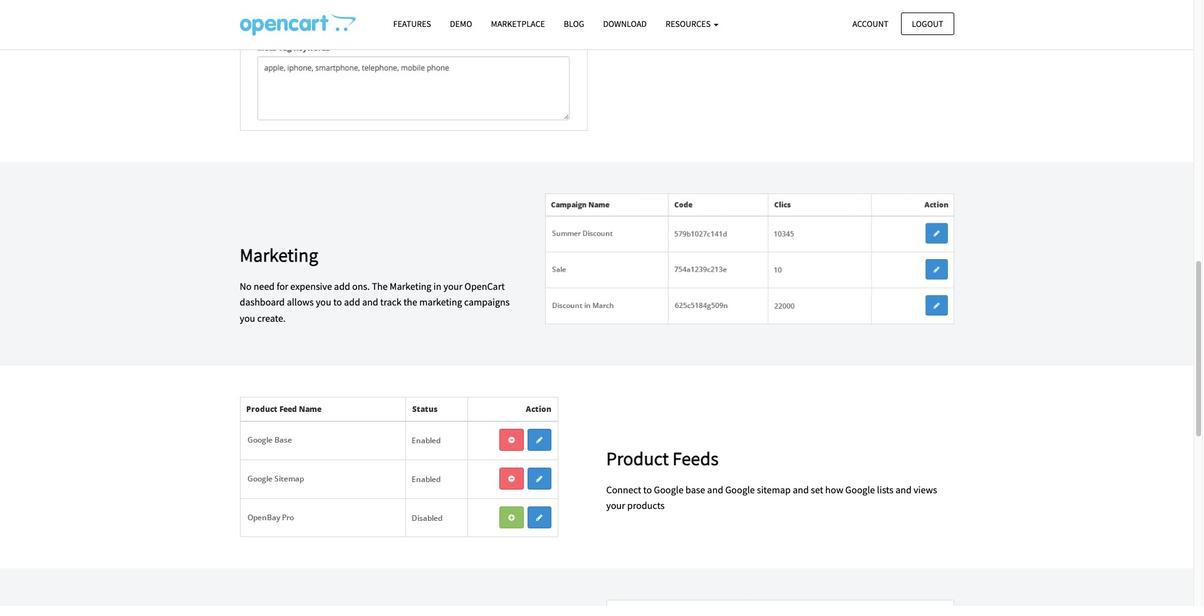 Task type: locate. For each thing, give the bounding box(es) containing it.
you
[[316, 296, 331, 308], [240, 312, 255, 324]]

product feeds
[[606, 447, 719, 470]]

resources link
[[656, 13, 728, 35]]

0 vertical spatial your
[[443, 280, 462, 292]]

1 vertical spatial your
[[606, 500, 625, 512]]

resources
[[666, 18, 712, 29]]

and down ons.
[[362, 296, 378, 308]]

add left ons.
[[334, 280, 350, 292]]

1 vertical spatial add
[[344, 296, 360, 308]]

download
[[603, 18, 647, 29]]

the
[[372, 280, 388, 292]]

2 horizontal spatial google
[[845, 484, 875, 496]]

0 vertical spatial you
[[316, 296, 331, 308]]

1 google from the left
[[654, 484, 684, 496]]

0 horizontal spatial to
[[333, 296, 342, 308]]

add
[[334, 280, 350, 292], [344, 296, 360, 308]]

opencart
[[606, 9, 647, 21], [464, 280, 505, 292]]

in inside "no need for expensive add ons. the marketing in your opencart dashboard allows you to add and track the marketing campaigns you create."
[[434, 280, 441, 292]]

1 horizontal spatial marketing
[[390, 280, 432, 292]]

guest and registered user checkout image
[[606, 600, 954, 607]]

to inside the connect to google base and google sitemap and set how google lists and views your products
[[643, 484, 652, 496]]

0 horizontal spatial marketing
[[240, 243, 318, 267]]

connect to google base and google sitemap and set how google lists and views your products
[[606, 484, 937, 512]]

seo
[[756, 9, 773, 21]]

you down dashboard
[[240, 312, 255, 324]]

in
[[946, 0, 954, 5], [434, 280, 441, 292]]

1 vertical spatial marketing
[[390, 280, 432, 292]]

opencart up 'campaigns' at left
[[464, 280, 505, 292]]

blog link
[[554, 13, 594, 35]]

google left sitemap
[[725, 484, 755, 496]]

create.
[[257, 312, 286, 324]]

some
[[669, 9, 692, 21]]

0 horizontal spatial your
[[443, 280, 462, 292]]

in up marketing
[[434, 280, 441, 292]]

campaigns
[[464, 296, 510, 308]]

to right allows
[[333, 296, 342, 308]]

1 vertical spatial you
[[240, 312, 255, 324]]

to
[[333, 296, 342, 308], [643, 484, 652, 496]]

your down connect at the bottom right of the page
[[606, 500, 625, 512]]

connect
[[606, 484, 641, 496]]

1 vertical spatial to
[[643, 484, 652, 496]]

with
[[649, 9, 667, 21]]

0 vertical spatial add
[[334, 280, 350, 292]]

1 horizontal spatial google
[[725, 484, 755, 496]]

1 horizontal spatial opencart
[[606, 9, 647, 21]]

blog
[[564, 18, 584, 29]]

0 vertical spatial in
[[946, 0, 954, 5]]

your
[[443, 280, 462, 292], [606, 500, 625, 512]]

3 google from the left
[[845, 484, 875, 496]]

in inside in opencart with some of our popular seo extensions.
[[946, 0, 954, 5]]

marketing up the at the left of page
[[390, 280, 432, 292]]

to up products
[[643, 484, 652, 496]]

0 horizontal spatial opencart
[[464, 280, 505, 292]]

1 vertical spatial in
[[434, 280, 441, 292]]

no
[[240, 280, 252, 292]]

0 horizontal spatial google
[[654, 484, 684, 496]]

account
[[853, 18, 889, 29]]

and right base
[[707, 484, 723, 496]]

in up logout link
[[946, 0, 954, 5]]

marketing
[[240, 243, 318, 267], [390, 280, 432, 292]]

0 vertical spatial to
[[333, 296, 342, 308]]

google
[[654, 484, 684, 496], [725, 484, 755, 496], [845, 484, 875, 496]]

opencart - features image
[[240, 13, 356, 36]]

marketing up for
[[240, 243, 318, 267]]

set
[[811, 484, 823, 496]]

products
[[627, 500, 665, 512]]

your up marketing
[[443, 280, 462, 292]]

1 horizontal spatial to
[[643, 484, 652, 496]]

and
[[362, 296, 378, 308], [707, 484, 723, 496], [793, 484, 809, 496], [896, 484, 912, 496]]

1 horizontal spatial your
[[606, 500, 625, 512]]

of
[[694, 9, 702, 21]]

and inside "no need for expensive add ons. the marketing in your opencart dashboard allows you to add and track the marketing campaigns you create."
[[362, 296, 378, 308]]

1 horizontal spatial you
[[316, 296, 331, 308]]

no need for expensive add ons. the marketing in your opencart dashboard allows you to add and track the marketing campaigns you create.
[[240, 280, 510, 324]]

popular
[[721, 9, 754, 21]]

google left lists
[[845, 484, 875, 496]]

google left base
[[654, 484, 684, 496]]

base
[[686, 484, 705, 496]]

in opencart with some of our popular seo extensions.
[[606, 0, 954, 21]]

0 horizontal spatial in
[[434, 280, 441, 292]]

marketing image
[[545, 193, 954, 325]]

1 horizontal spatial in
[[946, 0, 954, 5]]

need
[[254, 280, 275, 292]]

0 vertical spatial opencart
[[606, 9, 647, 21]]

1 vertical spatial opencart
[[464, 280, 505, 292]]

marketing inside "no need for expensive add ons. the marketing in your opencart dashboard allows you to add and track the marketing campaigns you create."
[[390, 280, 432, 292]]

and right lists
[[896, 484, 912, 496]]

add down ons.
[[344, 296, 360, 308]]

you down expensive
[[316, 296, 331, 308]]

0 horizontal spatial you
[[240, 312, 255, 324]]

opencart left the with
[[606, 9, 647, 21]]



Task type: vqa. For each thing, say whether or not it's contained in the screenshot.
Extensions.
yes



Task type: describe. For each thing, give the bounding box(es) containing it.
logout
[[912, 18, 943, 29]]

how
[[825, 484, 843, 496]]

features link
[[384, 13, 441, 35]]

product feeds image
[[240, 397, 558, 537]]

your inside "no need for expensive add ons. the marketing in your opencart dashboard allows you to add and track the marketing campaigns you create."
[[443, 280, 462, 292]]

views
[[914, 484, 937, 496]]

your inside the connect to google base and google sitemap and set how google lists and views your products
[[606, 500, 625, 512]]

logout link
[[901, 12, 954, 35]]

dashboard
[[240, 296, 285, 308]]

account link
[[842, 12, 899, 35]]

2 google from the left
[[725, 484, 755, 496]]

opencart inside in opencart with some of our popular seo extensions.
[[606, 9, 647, 21]]

to inside "no need for expensive add ons. the marketing in your opencart dashboard allows you to add and track the marketing campaigns you create."
[[333, 296, 342, 308]]

demo
[[450, 18, 472, 29]]

marketing
[[419, 296, 462, 308]]

sitemap
[[757, 484, 791, 496]]

demo link
[[441, 13, 482, 35]]

track
[[380, 296, 401, 308]]

lists
[[877, 484, 894, 496]]

extensions.
[[775, 9, 822, 21]]

feeds
[[673, 447, 719, 470]]

our
[[704, 9, 719, 21]]

marketplace link
[[482, 13, 554, 35]]

allows
[[287, 296, 314, 308]]

marketplace
[[491, 18, 545, 29]]

opencart inside "no need for expensive add ons. the marketing in your opencart dashboard allows you to add and track the marketing campaigns you create."
[[464, 280, 505, 292]]

the
[[403, 296, 417, 308]]

expensive
[[290, 280, 332, 292]]

product
[[606, 447, 669, 470]]

0 vertical spatial marketing
[[240, 243, 318, 267]]

seo image
[[240, 0, 587, 131]]

features
[[393, 18, 431, 29]]

download link
[[594, 13, 656, 35]]

ons.
[[352, 280, 370, 292]]

and left the set
[[793, 484, 809, 496]]

for
[[277, 280, 288, 292]]



